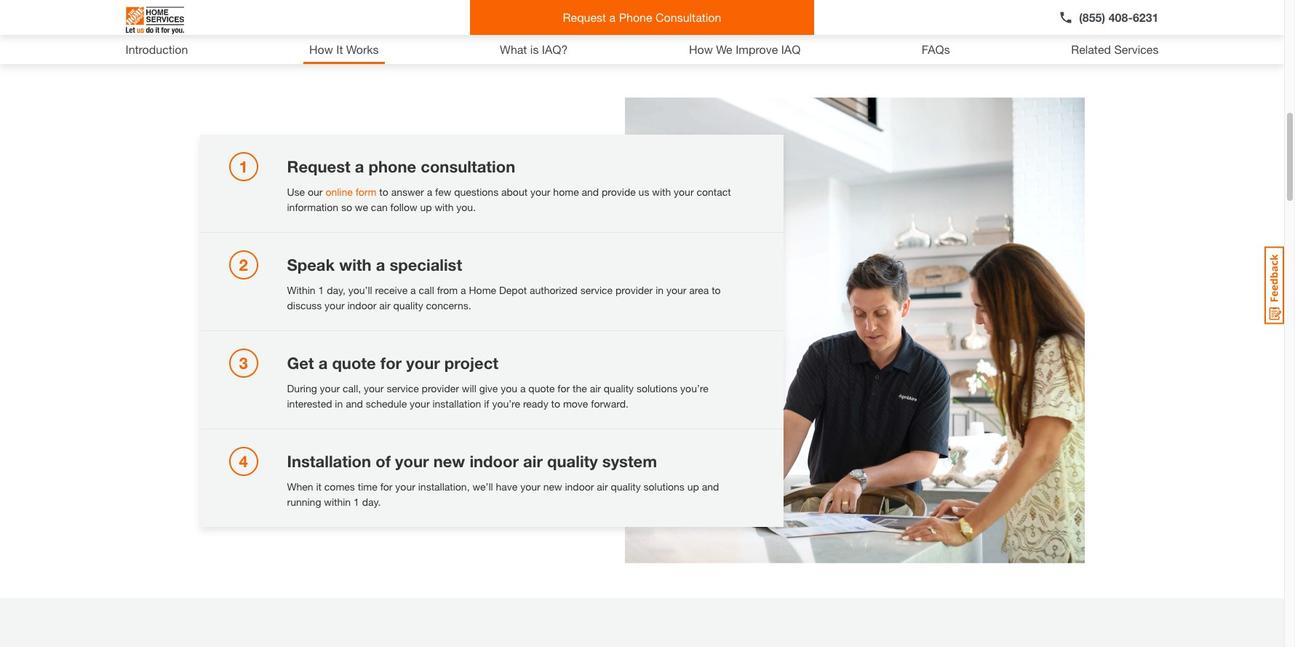 Task type: locate. For each thing, give the bounding box(es) containing it.
provider up installation
[[422, 382, 459, 394]]

ready
[[523, 397, 549, 409]]

1
[[239, 157, 248, 176], [318, 284, 324, 296], [354, 495, 359, 508]]

provider inside during your call, your service provider will give you a quote for the air quality solutions you're interested in and schedule your installation if you're ready to move forward.
[[422, 382, 459, 394]]

2 horizontal spatial and
[[702, 480, 719, 492]]

solutions inside during your call, your service provider will give you a quote for the air quality solutions you're interested in and schedule your installation if you're ready to move forward.
[[637, 382, 678, 394]]

to right area at the right top of the page
[[712, 284, 721, 296]]

air inside during your call, your service provider will give you a quote for the air quality solutions you're interested in and schedule your installation if you're ready to move forward.
[[590, 382, 601, 394]]

new
[[434, 452, 465, 471], [543, 480, 562, 492]]

in down call,
[[335, 397, 343, 409]]

have
[[496, 480, 518, 492]]

0 vertical spatial in
[[656, 284, 664, 296]]

1 horizontal spatial to
[[551, 397, 560, 409]]

in inside during your call, your service provider will give you a quote for the air quality solutions you're interested in and schedule your installation if you're ready to move forward.
[[335, 397, 343, 409]]

0 vertical spatial you're
[[681, 382, 709, 394]]

indoor down you'll
[[348, 299, 377, 311]]

for up schedule
[[381, 353, 402, 372]]

1 vertical spatial in
[[335, 397, 343, 409]]

1 vertical spatial quote
[[529, 382, 555, 394]]

2 horizontal spatial to
[[712, 284, 721, 296]]

0 vertical spatial request
[[563, 10, 606, 24]]

service inside within 1 day, you'll receive a call from a home depot authorized service provider in your area to discuss your indoor air quality concerns.
[[581, 284, 613, 296]]

2 horizontal spatial with
[[652, 185, 671, 198]]

service inside during your call, your service provider will give you a quote for the air quality solutions you're interested in and schedule your installation if you're ready to move forward.
[[387, 382, 419, 394]]

your right time
[[395, 480, 416, 492]]

1 vertical spatial service
[[387, 382, 419, 394]]

us
[[639, 185, 650, 198]]

for inside during your call, your service provider will give you a quote for the air quality solutions you're interested in and schedule your installation if you're ready to move forward.
[[558, 382, 570, 394]]

provider left area at the right top of the page
[[616, 284, 653, 296]]

a left phone
[[610, 10, 616, 24]]

during
[[287, 382, 317, 394]]

your right have at the left bottom
[[521, 480, 541, 492]]

your right of
[[395, 452, 429, 471]]

phone
[[619, 10, 653, 24]]

2 horizontal spatial indoor
[[565, 480, 594, 492]]

2 vertical spatial with
[[339, 255, 372, 274]]

iaq
[[782, 42, 801, 56]]

1 vertical spatial 1
[[318, 284, 324, 296]]

a right you
[[520, 382, 526, 394]]

discuss
[[287, 299, 322, 311]]

0 horizontal spatial indoor
[[348, 299, 377, 311]]

to inside during your call, your service provider will give you a quote for the air quality solutions you're interested in and schedule your installation if you're ready to move forward.
[[551, 397, 560, 409]]

2 vertical spatial 1
[[354, 495, 359, 508]]

(855) 408-6231 link
[[1059, 9, 1159, 26]]

6231
[[1133, 10, 1159, 24]]

service
[[581, 284, 613, 296], [387, 382, 419, 394]]

in inside within 1 day, you'll receive a call from a home depot authorized service provider in your area to discuss your indoor air quality concerns.
[[656, 284, 664, 296]]

2 vertical spatial indoor
[[565, 480, 594, 492]]

speak with a specialist
[[287, 255, 462, 274]]

1 vertical spatial indoor
[[470, 452, 519, 471]]

1 horizontal spatial it
[[625, 40, 640, 68]]

what
[[500, 42, 527, 56]]

new right have at the left bottom
[[543, 480, 562, 492]]

1 vertical spatial to
[[712, 284, 721, 296]]

with right us
[[652, 185, 671, 198]]

request a phone consultation
[[287, 157, 515, 176]]

with up you'll
[[339, 255, 372, 274]]

request
[[563, 10, 606, 24], [287, 157, 351, 176]]

1 vertical spatial for
[[558, 382, 570, 394]]

1 horizontal spatial provider
[[616, 284, 653, 296]]

quote up the ready
[[529, 382, 555, 394]]

new up installation,
[[434, 452, 465, 471]]

questions
[[454, 185, 499, 198]]

0 vertical spatial indoor
[[348, 299, 377, 311]]

authorized
[[530, 284, 578, 296]]

new inside when it comes time for your installation, we'll have your new indoor air quality solutions up and running within 1 day.
[[543, 480, 562, 492]]

0 horizontal spatial works
[[346, 42, 379, 56]]

your right schedule
[[410, 397, 430, 409]]

and
[[582, 185, 599, 198], [346, 397, 363, 409], [702, 480, 719, 492]]

a
[[610, 10, 616, 24], [355, 157, 364, 176], [427, 185, 432, 198], [376, 255, 385, 274], [411, 284, 416, 296], [461, 284, 466, 296], [319, 353, 328, 372], [520, 382, 526, 394]]

to inside to answer a few questions about your home and provide us with your contact information so we can follow up with you.
[[379, 185, 389, 198]]

air right the
[[590, 382, 601, 394]]

0 horizontal spatial in
[[335, 397, 343, 409]]

1 horizontal spatial service
[[581, 284, 613, 296]]

up
[[420, 201, 432, 213], [688, 480, 699, 492]]

1 horizontal spatial how it works
[[568, 40, 717, 68]]

0 horizontal spatial service
[[387, 382, 419, 394]]

introduction
[[126, 42, 188, 56]]

2 vertical spatial to
[[551, 397, 560, 409]]

quote
[[332, 353, 376, 372], [529, 382, 555, 394]]

0 horizontal spatial quote
[[332, 353, 376, 372]]

online form link
[[326, 185, 377, 198]]

provider
[[616, 284, 653, 296], [422, 382, 459, 394]]

0 vertical spatial and
[[582, 185, 599, 198]]

with
[[652, 185, 671, 198], [435, 201, 454, 213], [339, 255, 372, 274]]

0 vertical spatial 1
[[239, 157, 248, 176]]

a up receive
[[376, 255, 385, 274]]

within
[[324, 495, 351, 508]]

our
[[308, 185, 323, 198]]

quality down system
[[611, 480, 641, 492]]

air down system
[[597, 480, 608, 492]]

a left few
[[427, 185, 432, 198]]

1 vertical spatial solutions
[[644, 480, 685, 492]]

indoor right have at the left bottom
[[565, 480, 594, 492]]

you
[[501, 382, 518, 394]]

1 horizontal spatial in
[[656, 284, 664, 296]]

1 inside when it comes time for your installation, we'll have your new indoor air quality solutions up and running within 1 day.
[[354, 495, 359, 508]]

1 horizontal spatial quote
[[529, 382, 555, 394]]

1 inside within 1 day, you'll receive a call from a home depot authorized service provider in your area to discuss your indoor air quality concerns.
[[318, 284, 324, 296]]

installation
[[287, 452, 371, 471]]

0 vertical spatial up
[[420, 201, 432, 213]]

(855) 408-6231
[[1079, 10, 1159, 24]]

quality up forward.
[[604, 382, 634, 394]]

your left project
[[406, 353, 440, 372]]

2 vertical spatial for
[[380, 480, 393, 492]]

quality
[[393, 299, 423, 311], [604, 382, 634, 394], [547, 452, 598, 471], [611, 480, 641, 492]]

1 horizontal spatial request
[[563, 10, 606, 24]]

1 horizontal spatial new
[[543, 480, 562, 492]]

1 horizontal spatial indoor
[[470, 452, 519, 471]]

0 horizontal spatial how
[[309, 42, 333, 56]]

installation of your new indoor air quality system
[[287, 452, 657, 471]]

quality down receive
[[393, 299, 423, 311]]

up inside when it comes time for your installation, we'll have your new indoor air quality solutions up and running within 1 day.
[[688, 480, 699, 492]]

indoor up we'll
[[470, 452, 519, 471]]

0 vertical spatial solutions
[[637, 382, 678, 394]]

how we improve iaq
[[689, 42, 801, 56]]

for
[[381, 353, 402, 372], [558, 382, 570, 394], [380, 480, 393, 492]]

1 horizontal spatial 1
[[318, 284, 324, 296]]

works
[[646, 40, 717, 68], [346, 42, 379, 56]]

we'll
[[473, 480, 493, 492]]

2 vertical spatial and
[[702, 480, 719, 492]]

to up can
[[379, 185, 389, 198]]

0 horizontal spatial provider
[[422, 382, 459, 394]]

to
[[379, 185, 389, 198], [712, 284, 721, 296], [551, 397, 560, 409]]

1 vertical spatial new
[[543, 480, 562, 492]]

1 vertical spatial provider
[[422, 382, 459, 394]]

0 vertical spatial provider
[[616, 284, 653, 296]]

0 horizontal spatial 1
[[239, 157, 248, 176]]

home
[[469, 284, 496, 296]]

2 horizontal spatial 1
[[354, 495, 359, 508]]

408-
[[1109, 10, 1133, 24]]

indoor inside when it comes time for your installation, we'll have your new indoor air quality solutions up and running within 1 day.
[[565, 480, 594, 492]]

1 vertical spatial request
[[287, 157, 351, 176]]

a inside request a phone consultation button
[[610, 10, 616, 24]]

request for request a phone consultation
[[563, 10, 606, 24]]

0 horizontal spatial how it works
[[309, 42, 379, 56]]

0 vertical spatial with
[[652, 185, 671, 198]]

air down receive
[[379, 299, 391, 311]]

how it works
[[568, 40, 717, 68], [309, 42, 379, 56]]

0 vertical spatial to
[[379, 185, 389, 198]]

home
[[553, 185, 579, 198]]

0 vertical spatial service
[[581, 284, 613, 296]]

consultation
[[421, 157, 515, 176]]

0 horizontal spatial to
[[379, 185, 389, 198]]

service right authorized
[[581, 284, 613, 296]]

give
[[479, 382, 498, 394]]

day,
[[327, 284, 346, 296]]

request up iaq?
[[563, 10, 606, 24]]

within 1 day, you'll receive a call from a home depot authorized service provider in your area to discuss your indoor air quality concerns.
[[287, 284, 721, 311]]

in
[[656, 284, 664, 296], [335, 397, 343, 409]]

1 horizontal spatial how
[[568, 40, 618, 68]]

1 vertical spatial up
[[688, 480, 699, 492]]

0 horizontal spatial up
[[420, 201, 432, 213]]

1 horizontal spatial with
[[435, 201, 454, 213]]

project
[[445, 353, 499, 372]]

service up schedule
[[387, 382, 419, 394]]

move
[[563, 397, 588, 409]]

0 horizontal spatial and
[[346, 397, 363, 409]]

for right time
[[380, 480, 393, 492]]

request a phone consultation button
[[470, 0, 815, 35]]

for left the
[[558, 382, 570, 394]]

in left area at the right top of the page
[[656, 284, 664, 296]]

you're
[[681, 382, 709, 394], [492, 397, 520, 409]]

with down few
[[435, 201, 454, 213]]

1 vertical spatial you're
[[492, 397, 520, 409]]

0 horizontal spatial you're
[[492, 397, 520, 409]]

a inside during your call, your service provider will give you a quote for the air quality solutions you're interested in and schedule your installation if you're ready to move forward.
[[520, 382, 526, 394]]

1 horizontal spatial up
[[688, 480, 699, 492]]

indoor inside within 1 day, you'll receive a call from a home depot authorized service provider in your area to discuss your indoor air quality concerns.
[[348, 299, 377, 311]]

0 horizontal spatial request
[[287, 157, 351, 176]]

request inside button
[[563, 10, 606, 24]]

quote up call,
[[332, 353, 376, 372]]

0 horizontal spatial new
[[434, 452, 465, 471]]

to left move
[[551, 397, 560, 409]]

air inside within 1 day, you'll receive a call from a home depot authorized service provider in your area to discuss your indoor air quality concerns.
[[379, 299, 391, 311]]

and inside during your call, your service provider will give you a quote for the air quality solutions you're interested in and schedule your installation if you're ready to move forward.
[[346, 397, 363, 409]]

1 horizontal spatial and
[[582, 185, 599, 198]]

your left call,
[[320, 382, 340, 394]]

1 vertical spatial and
[[346, 397, 363, 409]]

request up our
[[287, 157, 351, 176]]

quality inside during your call, your service provider will give you a quote for the air quality solutions you're interested in and schedule your installation if you're ready to move forward.
[[604, 382, 634, 394]]

how
[[568, 40, 618, 68], [309, 42, 333, 56], [689, 42, 713, 56]]

request for request a phone consultation
[[287, 157, 351, 176]]

call
[[419, 284, 434, 296]]

a inside to answer a few questions about your home and provide us with your contact information so we can follow up with you.
[[427, 185, 432, 198]]

solutions inside when it comes time for your installation, we'll have your new indoor air quality solutions up and running within 1 day.
[[644, 480, 685, 492]]

use our online form
[[287, 185, 377, 198]]



Task type: vqa. For each thing, say whether or not it's contained in the screenshot.
curated
no



Task type: describe. For each thing, give the bounding box(es) containing it.
3
[[239, 353, 248, 372]]

time
[[358, 480, 378, 492]]

information
[[287, 201, 338, 213]]

quality inside when it comes time for your installation, we'll have your new indoor air quality solutions up and running within 1 day.
[[611, 480, 641, 492]]

air inside when it comes time for your installation, we'll have your new indoor air quality solutions up and running within 1 day.
[[597, 480, 608, 492]]

1 horizontal spatial you're
[[681, 382, 709, 394]]

consultation
[[656, 10, 722, 24]]

phone
[[369, 157, 416, 176]]

for inside when it comes time for your installation, we'll have your new indoor air quality solutions up and running within 1 day.
[[380, 480, 393, 492]]

provide
[[602, 185, 636, 198]]

installation,
[[418, 480, 470, 492]]

area
[[690, 284, 709, 296]]

to answer a few questions about your home and provide us with your contact information so we can follow up with you.
[[287, 185, 731, 213]]

during your call, your service provider will give you a quote for the air quality solutions you're interested in and schedule your installation if you're ready to move forward.
[[287, 382, 709, 409]]

your left home
[[531, 185, 551, 198]]

is
[[531, 42, 539, 56]]

schedule
[[366, 397, 407, 409]]

from
[[437, 284, 458, 296]]

running
[[287, 495, 321, 508]]

your left area at the right top of the page
[[667, 284, 687, 296]]

iaq?
[[542, 42, 568, 56]]

concerns.
[[426, 299, 471, 311]]

we
[[355, 201, 368, 213]]

(855)
[[1079, 10, 1106, 24]]

follow
[[391, 201, 418, 213]]

0 vertical spatial for
[[381, 353, 402, 372]]

the
[[573, 382, 587, 394]]

when it comes time for your installation, we'll have your new indoor air quality solutions up and running within 1 day.
[[287, 480, 719, 508]]

specialist
[[390, 255, 462, 274]]

0 vertical spatial quote
[[332, 353, 376, 372]]

your left contact
[[674, 185, 694, 198]]

forward.
[[591, 397, 629, 409]]

answer
[[391, 185, 424, 198]]

depot
[[499, 284, 527, 296]]

a up form
[[355, 157, 364, 176]]

a right get in the bottom left of the page
[[319, 353, 328, 372]]

get
[[287, 353, 314, 372]]

day.
[[362, 495, 381, 508]]

about
[[502, 185, 528, 198]]

installation
[[433, 397, 481, 409]]

quality left system
[[547, 452, 598, 471]]

what is iaq?
[[500, 42, 568, 56]]

call,
[[343, 382, 361, 394]]

if
[[484, 397, 489, 409]]

4
[[239, 452, 248, 471]]

1 horizontal spatial works
[[646, 40, 717, 68]]

a left call
[[411, 284, 416, 296]]

quote inside during your call, your service provider will give you a quote for the air quality solutions you're interested in and schedule your installation if you're ready to move forward.
[[529, 382, 555, 394]]

your down day,
[[325, 299, 345, 311]]

related services
[[1072, 42, 1159, 56]]

contact
[[697, 185, 731, 198]]

and inside to answer a few questions about your home and provide us with your contact information so we can follow up with you.
[[582, 185, 599, 198]]

request a phone consultation
[[563, 10, 722, 24]]

0 vertical spatial new
[[434, 452, 465, 471]]

quality inside within 1 day, you'll receive a call from a home depot authorized service provider in your area to discuss your indoor air quality concerns.
[[393, 299, 423, 311]]

related
[[1072, 42, 1111, 56]]

we
[[716, 42, 733, 56]]

within
[[287, 284, 316, 296]]

0 horizontal spatial with
[[339, 255, 372, 274]]

use
[[287, 185, 305, 198]]

to inside within 1 day, you'll receive a call from a home depot authorized service provider in your area to discuss your indoor air quality concerns.
[[712, 284, 721, 296]]

up inside to answer a few questions about your home and provide us with your contact information so we can follow up with you.
[[420, 201, 432, 213]]

2 horizontal spatial how
[[689, 42, 713, 56]]

services
[[1115, 42, 1159, 56]]

you'll
[[348, 284, 372, 296]]

interested
[[287, 397, 332, 409]]

comes
[[325, 480, 355, 492]]

so
[[341, 201, 352, 213]]

and inside when it comes time for your installation, we'll have your new indoor air quality solutions up and running within 1 day.
[[702, 480, 719, 492]]

do it for you logo image
[[126, 1, 184, 40]]

can
[[371, 201, 388, 213]]

receive
[[375, 284, 408, 296]]

2
[[239, 255, 248, 274]]

provider inside within 1 day, you'll receive a call from a home depot authorized service provider in your area to discuss your indoor air quality concerns.
[[616, 284, 653, 296]]

0 horizontal spatial it
[[336, 42, 343, 56]]

will
[[462, 382, 477, 394]]

form
[[356, 185, 377, 198]]

your up schedule
[[364, 382, 384, 394]]

air up when it comes time for your installation, we'll have your new indoor air quality solutions up and running within 1 day.
[[523, 452, 543, 471]]

when
[[287, 480, 313, 492]]

online
[[326, 185, 353, 198]]

improve
[[736, 42, 778, 56]]

faqs
[[922, 42, 950, 56]]

get a quote for your project
[[287, 353, 499, 372]]

1 vertical spatial with
[[435, 201, 454, 213]]

system
[[603, 452, 657, 471]]

of
[[376, 452, 391, 471]]

few
[[435, 185, 452, 198]]

a right "from"
[[461, 284, 466, 296]]

speak
[[287, 255, 335, 274]]

feedback link image
[[1265, 246, 1285, 325]]

you.
[[457, 201, 476, 213]]

it
[[316, 480, 322, 492]]



